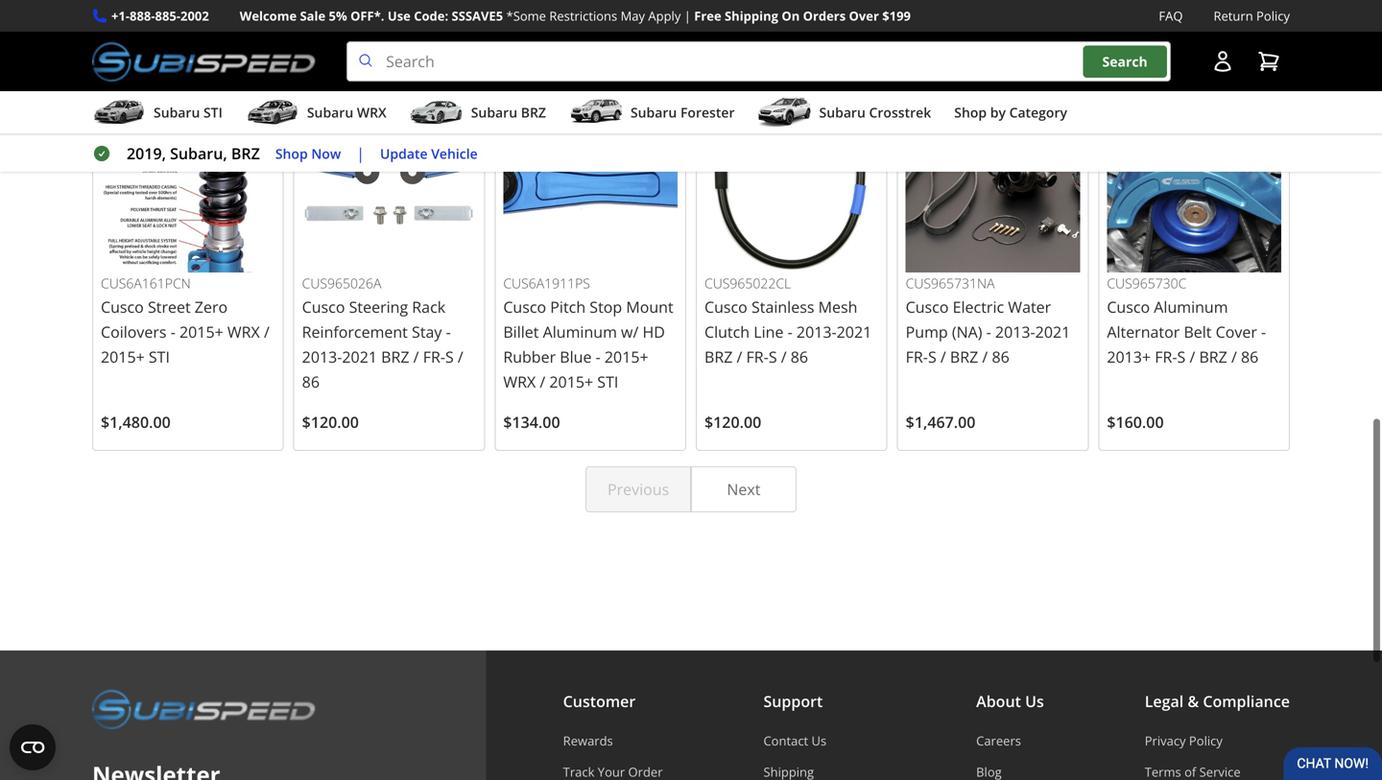 Task type: locate. For each thing, give the bounding box(es) containing it.
|
[[684, 7, 691, 24], [356, 143, 365, 164]]

cus965 026 a cusco steering rack reinforcement stay - 2013+ ft86, image
[[302, 96, 477, 271]]

may
[[621, 7, 645, 24]]

2021 for mesh
[[837, 320, 872, 340]]

subaru forester
[[631, 103, 735, 122]]

fr- inside cus965730c cusco aluminum alternator belt cover - 2013+ fr-s / brz / 86
[[1155, 344, 1178, 365]]

- inside cus965730c cusco aluminum alternator belt cover - 2013+ fr-s / brz / 86
[[1262, 320, 1267, 340]]

cusco up pump
[[906, 295, 949, 315]]

1 vertical spatial shipping
[[764, 762, 814, 779]]

shop left now
[[275, 144, 308, 162]]

2 horizontal spatial $200.00 link
[[897, 0, 1089, 78]]

5 subaru from the left
[[819, 103, 866, 122]]

shop
[[955, 103, 987, 122], [275, 144, 308, 162]]

0 vertical spatial us
[[1025, 690, 1044, 710]]

subaru sti button
[[92, 95, 223, 134]]

cus6a161pcn
[[101, 272, 191, 290]]

sti down stop
[[597, 369, 619, 390]]

update vehicle
[[380, 144, 478, 162]]

$1,480.00
[[101, 410, 171, 430]]

subaru inside 'dropdown button'
[[819, 103, 866, 122]]

2019,
[[127, 143, 166, 164]]

cusco inside cus965731na cusco electric water pump (na) - 2013-2021 fr-s / brz / 86
[[906, 295, 949, 315]]

4 s from the left
[[1178, 344, 1186, 365]]

open widget image
[[10, 725, 56, 771]]

2021 down the 'reinforcement' at the left of page
[[342, 344, 377, 365]]

86 inside cus965026a cusco steering rack reinforcement stay - 2013-2021 brz / fr-s / 86
[[302, 369, 320, 390]]

policy up terms of service link
[[1189, 731, 1223, 748]]

cus965730c
[[1107, 272, 1187, 290]]

brz inside cus965022cl cusco stainless mesh clutch line - 2013-2021 brz / fr-s / 86
[[705, 344, 733, 365]]

cusco up coilovers
[[101, 295, 144, 315]]

shipping down the contact on the right bottom of the page
[[764, 762, 814, 779]]

1 horizontal spatial 2013-
[[797, 320, 837, 340]]

0 vertical spatial subispeed logo image
[[92, 41, 316, 82]]

2 vertical spatial sti
[[597, 369, 619, 390]]

1 horizontal spatial sti
[[204, 103, 223, 122]]

0 horizontal spatial wrx
[[227, 320, 260, 340]]

wrx down the 'zero' at the left top
[[227, 320, 260, 340]]

- inside cus965731na cusco electric water pump (na) - 2013-2021 fr-s / brz / 86
[[987, 320, 992, 340]]

0 horizontal spatial |
[[356, 143, 365, 164]]

/ left the 'reinforcement' at the left of page
[[264, 320, 270, 340]]

1 horizontal spatial 2021
[[837, 320, 872, 340]]

2 horizontal spatial $200.00
[[906, 39, 963, 59]]

2021 down water
[[1036, 320, 1071, 340]]

2 $200.00 from the left
[[503, 39, 560, 59]]

aluminum up blue
[[543, 320, 617, 340]]

legal & compliance
[[1145, 690, 1290, 710]]

subaru crosstrek
[[819, 103, 932, 122]]

alternator
[[1107, 320, 1180, 340]]

2021 inside cus965022cl cusco stainless mesh clutch line - 2013-2021 brz / fr-s / 86
[[837, 320, 872, 340]]

$200.00
[[302, 39, 359, 59], [503, 39, 560, 59], [906, 39, 963, 59]]

0 vertical spatial shop
[[955, 103, 987, 122]]

&
[[1188, 690, 1199, 710]]

1 horizontal spatial wrx
[[357, 103, 387, 122]]

shipping up $347.00
[[725, 7, 779, 24]]

0 horizontal spatial shop
[[275, 144, 308, 162]]

$347.00 link
[[696, 0, 888, 78]]

us
[[1025, 690, 1044, 710], [812, 731, 827, 748]]

0 horizontal spatial 2021
[[342, 344, 377, 365]]

3 subaru from the left
[[471, 103, 518, 122]]

sti up subaru,
[[204, 103, 223, 122]]

1 horizontal spatial us
[[1025, 690, 1044, 710]]

-
[[171, 320, 176, 340], [446, 320, 451, 340], [788, 320, 793, 340], [987, 320, 992, 340], [1262, 320, 1267, 340], [596, 344, 601, 365]]

aluminum inside cus6a1911ps cusco pitch stop mount billet aluminum w/ hd rubber blue - 2015+ wrx / 2015+ sti
[[543, 320, 617, 340]]

3 fr- from the left
[[906, 344, 928, 365]]

- inside cus965022cl cusco stainless mesh clutch line - 2013-2021 brz / fr-s / 86
[[788, 320, 793, 340]]

1 horizontal spatial $200.00 link
[[495, 0, 686, 78]]

fr- inside cus965731na cusco electric water pump (na) - 2013-2021 fr-s / brz / 86
[[906, 344, 928, 365]]

2 horizontal spatial sti
[[597, 369, 619, 390]]

2013- down mesh at the right
[[797, 320, 837, 340]]

s down line
[[769, 344, 777, 365]]

4 fr- from the left
[[1155, 344, 1178, 365]]

/ down belt
[[1190, 344, 1196, 365]]

cusco inside cus965026a cusco steering rack reinforcement stay - 2013-2021 brz / fr-s / 86
[[302, 295, 345, 315]]

86 inside cus965022cl cusco stainless mesh clutch line - 2013-2021 brz / fr-s / 86
[[791, 344, 808, 365]]

1 horizontal spatial $200.00
[[503, 39, 560, 59]]

privacy policy link
[[1145, 731, 1290, 748]]

policy
[[1257, 7, 1290, 24], [1189, 731, 1223, 748]]

6 cusco from the left
[[1107, 295, 1150, 315]]

now
[[311, 144, 341, 162]]

fr-
[[423, 344, 445, 365], [746, 344, 769, 365], [906, 344, 928, 365], [1155, 344, 1178, 365]]

sti inside cus6a161pcn cusco street zero coilovers - 2015+ wrx / 2015+ sti
[[149, 344, 170, 365]]

policy right the return at the top of the page
[[1257, 7, 1290, 24]]

subispeed logo image
[[92, 41, 316, 82], [92, 688, 316, 728]]

- for cusco steering rack reinforcement stay - 2013-2021 brz / fr-s / 86
[[446, 320, 451, 340]]

s down pump
[[928, 344, 937, 365]]

0 horizontal spatial policy
[[1189, 731, 1223, 748]]

pump
[[906, 320, 948, 340]]

$200.00 down 5%
[[302, 39, 359, 59]]

885-
[[155, 7, 181, 24]]

button image
[[1212, 50, 1235, 73]]

subaru left forester
[[631, 103, 677, 122]]

- inside cus965026a cusco steering rack reinforcement stay - 2013-2021 brz / fr-s / 86
[[446, 320, 451, 340]]

cusco inside cus965022cl cusco stainless mesh clutch line - 2013-2021 brz / fr-s / 86
[[705, 295, 748, 315]]

$120.00 up next at the right of page
[[705, 410, 762, 430]]

subaru
[[154, 103, 200, 122], [307, 103, 354, 122], [471, 103, 518, 122], [631, 103, 677, 122], [819, 103, 866, 122]]

cus6a1911ps
[[503, 272, 590, 290]]

careers link
[[977, 731, 1044, 748]]

86 inside cus965731na cusco electric water pump (na) - 2013-2021 fr-s / brz / 86
[[992, 344, 1010, 365]]

0 vertical spatial sti
[[204, 103, 223, 122]]

1 vertical spatial aluminum
[[543, 320, 617, 340]]

1 vertical spatial policy
[[1189, 731, 1223, 748]]

subaru for subaru crosstrek
[[819, 103, 866, 122]]

2013- inside cus965731na cusco electric water pump (na) - 2013-2021 fr-s / brz / 86
[[996, 320, 1036, 340]]

/ down rubber
[[540, 369, 546, 390]]

sti
[[204, 103, 223, 122], [149, 344, 170, 365], [597, 369, 619, 390]]

w/
[[621, 320, 639, 340]]

2021
[[837, 320, 872, 340], [1036, 320, 1071, 340], [342, 344, 377, 365]]

support
[[764, 690, 823, 710]]

2021 inside cus965026a cusco steering rack reinforcement stay - 2013-2021 brz / fr-s / 86
[[342, 344, 377, 365]]

0 vertical spatial wrx
[[357, 103, 387, 122]]

0 horizontal spatial 2013-
[[302, 344, 342, 365]]

water
[[1008, 295, 1051, 315]]

1 horizontal spatial aluminum
[[1154, 295, 1228, 315]]

mount
[[626, 295, 674, 315]]

1 vertical spatial us
[[812, 731, 827, 748]]

us right about
[[1025, 690, 1044, 710]]

shipping link
[[764, 762, 876, 779]]

0 vertical spatial shipping
[[725, 7, 779, 24]]

- inside cus6a161pcn cusco street zero coilovers - 2015+ wrx / 2015+ sti
[[171, 320, 176, 340]]

$120.00 for cusco stainless mesh clutch line - 2013-2021 brz / fr-s / 86
[[705, 410, 762, 430]]

your
[[598, 762, 625, 779]]

2015+
[[180, 320, 223, 340], [101, 344, 145, 365], [605, 344, 649, 365], [550, 369, 593, 390]]

2 horizontal spatial 2021
[[1036, 320, 1071, 340]]

s down rack
[[445, 344, 454, 365]]

subaru wrx
[[307, 103, 387, 122]]

2 subaru from the left
[[307, 103, 354, 122]]

welcome sale 5% off*. use code: sssave5 *some restrictions may apply | free shipping on orders over $199
[[240, 7, 911, 24]]

/ left rubber
[[458, 344, 464, 365]]

2002
[[181, 7, 209, 24]]

update
[[380, 144, 428, 162]]

1 vertical spatial shop
[[275, 144, 308, 162]]

- down street
[[171, 320, 176, 340]]

subaru up vehicle
[[471, 103, 518, 122]]

/
[[264, 320, 270, 340], [413, 344, 419, 365], [458, 344, 464, 365], [737, 344, 743, 365], [781, 344, 787, 365], [941, 344, 946, 365], [983, 344, 988, 365], [1190, 344, 1196, 365], [1232, 344, 1237, 365], [540, 369, 546, 390]]

brz down clutch
[[705, 344, 733, 365]]

1 vertical spatial sti
[[149, 344, 170, 365]]

cusco up alternator
[[1107, 295, 1150, 315]]

| right now
[[356, 143, 365, 164]]

2013-
[[797, 320, 837, 340], [996, 320, 1036, 340], [302, 344, 342, 365]]

wrx up update
[[357, 103, 387, 122]]

subaru up now
[[307, 103, 354, 122]]

$120.00 down the 'reinforcement' at the left of page
[[302, 410, 359, 430]]

0 vertical spatial policy
[[1257, 7, 1290, 24]]

subaru right a subaru crosstrek thumbnail image
[[819, 103, 866, 122]]

1 $120.00 from the left
[[302, 410, 359, 430]]

| left free
[[684, 7, 691, 24]]

- right (na)
[[987, 320, 992, 340]]

2 cusco from the left
[[302, 295, 345, 315]]

us for contact us
[[812, 731, 827, 748]]

brz
[[521, 103, 546, 122], [231, 143, 260, 164], [381, 344, 409, 365], [705, 344, 733, 365], [950, 344, 979, 365], [1200, 344, 1228, 365]]

/ inside cus6a161pcn cusco street zero coilovers - 2015+ wrx / 2015+ sti
[[264, 320, 270, 340]]

cus6a1 911 ps cusco pitch stop mount billet aluminum w/ hd rubber blue - 15+ wrx / sti / 14-18 forester, image
[[503, 96, 678, 271]]

subaru for subaru sti
[[154, 103, 200, 122]]

cusco inside cus6a1911ps cusco pitch stop mount billet aluminum w/ hd rubber blue - 2015+ wrx / 2015+ sti
[[503, 295, 546, 315]]

coilovers
[[101, 320, 167, 340]]

2013- inside cus965026a cusco steering rack reinforcement stay - 2013-2021 brz / fr-s / 86
[[302, 344, 342, 365]]

steering
[[349, 295, 408, 315]]

2 vertical spatial wrx
[[503, 369, 536, 390]]

$200.00 down *some at the left top
[[503, 39, 560, 59]]

a subaru forester thumbnail image image
[[569, 98, 623, 127]]

welcome
[[240, 7, 297, 24]]

on
[[782, 7, 800, 24]]

next
[[727, 477, 761, 498]]

0 vertical spatial aluminum
[[1154, 295, 1228, 315]]

cus965022cl
[[705, 272, 791, 290]]

2021 down mesh at the right
[[837, 320, 872, 340]]

2015+ down the 'zero' at the left top
[[180, 320, 223, 340]]

0 horizontal spatial aluminum
[[543, 320, 617, 340]]

1 horizontal spatial policy
[[1257, 7, 1290, 24]]

brz down belt
[[1200, 344, 1228, 365]]

2 horizontal spatial wrx
[[503, 369, 536, 390]]

86 down the 'reinforcement' at the left of page
[[302, 369, 320, 390]]

terms of service link
[[1145, 762, 1290, 779]]

s inside cus965730c cusco aluminum alternator belt cover - 2013+ fr-s / brz / 86
[[1178, 344, 1186, 365]]

cusco up clutch
[[705, 295, 748, 315]]

2 $200.00 link from the left
[[495, 0, 686, 78]]

brz left a subaru forester thumbnail image
[[521, 103, 546, 122]]

fr- down pump
[[906, 344, 928, 365]]

cusco inside cus6a161pcn cusco street zero coilovers - 2015+ wrx / 2015+ sti
[[101, 295, 144, 315]]

0 horizontal spatial $120.00
[[302, 410, 359, 430]]

86 down electric
[[992, 344, 1010, 365]]

1 vertical spatial subispeed logo image
[[92, 688, 316, 728]]

sti down coilovers
[[149, 344, 170, 365]]

$200.00 down $199
[[906, 39, 963, 59]]

wrx inside subaru wrx dropdown button
[[357, 103, 387, 122]]

- right cover
[[1262, 320, 1267, 340]]

1 horizontal spatial shop
[[955, 103, 987, 122]]

brz right subaru,
[[231, 143, 260, 164]]

4 cusco from the left
[[906, 295, 949, 315]]

1 s from the left
[[445, 344, 454, 365]]

privacy
[[1145, 731, 1186, 748]]

cus6a161pcn cusco street zero coilovers - 2015+ wrx / 2015+ sti
[[101, 272, 270, 365]]

5 cusco from the left
[[503, 295, 546, 315]]

- for cusco electric water pump (na) - 2013-2021 fr-s / brz / 86
[[987, 320, 992, 340]]

2013- down the 'reinforcement' at the left of page
[[302, 344, 342, 365]]

subaru up 2019, subaru, brz
[[154, 103, 200, 122]]

86 for cusco stainless mesh clutch line - 2013-2021 brz / fr-s / 86
[[791, 344, 808, 365]]

aluminum up belt
[[1154, 295, 1228, 315]]

1 vertical spatial |
[[356, 143, 365, 164]]

2013- inside cus965022cl cusco stainless mesh clutch line - 2013-2021 brz / fr-s / 86
[[797, 320, 837, 340]]

subaru sti
[[154, 103, 223, 122]]

2021 inside cus965731na cusco electric water pump (na) - 2013-2021 fr-s / brz / 86
[[1036, 320, 1071, 340]]

fr- inside cus965026a cusco steering rack reinforcement stay - 2013-2021 brz / fr-s / 86
[[423, 344, 445, 365]]

1 $200.00 link from the left
[[293, 0, 485, 78]]

/ down stay
[[413, 344, 419, 365]]

terms
[[1145, 762, 1182, 779]]

0 horizontal spatial sti
[[149, 344, 170, 365]]

cusco down the cus965026a
[[302, 295, 345, 315]]

sti inside cus6a1911ps cusco pitch stop mount billet aluminum w/ hd rubber blue - 2015+ wrx / 2015+ sti
[[597, 369, 619, 390]]

3 cusco from the left
[[705, 295, 748, 315]]

shop inside shop by category dropdown button
[[955, 103, 987, 122]]

cus965731na cusco electric water pump (na) - 2013-2021 fr-s / brz / 86
[[906, 272, 1071, 365]]

sti inside dropdown button
[[204, 103, 223, 122]]

cusco inside cus965730c cusco aluminum alternator belt cover - 2013+ fr-s / brz / 86
[[1107, 295, 1150, 315]]

subaru for subaru brz
[[471, 103, 518, 122]]

a subaru wrx thumbnail image image
[[246, 98, 299, 127]]

cusco for cusco steering rack reinforcement stay - 2013-2021 brz / fr-s / 86
[[302, 295, 345, 315]]

crosstrek
[[869, 103, 932, 122]]

brz down (na)
[[950, 344, 979, 365]]

s
[[445, 344, 454, 365], [769, 344, 777, 365], [928, 344, 937, 365], [1178, 344, 1186, 365]]

belt
[[1184, 320, 1212, 340]]

cus965731na
[[906, 272, 995, 290]]

search input field
[[347, 41, 1171, 82]]

- inside cus6a1911ps cusco pitch stop mount billet aluminum w/ hd rubber blue - 2015+ wrx / 2015+ sti
[[596, 344, 601, 365]]

wrx
[[357, 103, 387, 122], [227, 320, 260, 340], [503, 369, 536, 390]]

888-
[[130, 7, 155, 24]]

1 horizontal spatial $120.00
[[705, 410, 762, 430]]

fr- down line
[[746, 344, 769, 365]]

contact us
[[764, 731, 827, 748]]

1 cusco from the left
[[101, 295, 144, 315]]

aluminum inside cus965730c cusco aluminum alternator belt cover - 2013+ fr-s / brz / 86
[[1154, 295, 1228, 315]]

fr- down alternator
[[1155, 344, 1178, 365]]

shop left by
[[955, 103, 987, 122]]

cus965026a cusco steering rack reinforcement stay - 2013-2021 brz / fr-s / 86
[[302, 272, 464, 390]]

shop for shop by category
[[955, 103, 987, 122]]

0 horizontal spatial $200.00 link
[[293, 0, 485, 78]]

2 s from the left
[[769, 344, 777, 365]]

2 $120.00 from the left
[[705, 410, 762, 430]]

$160.00
[[1107, 410, 1164, 430]]

s inside cus965731na cusco electric water pump (na) - 2013-2021 fr-s / brz / 86
[[928, 344, 937, 365]]

2013- down water
[[996, 320, 1036, 340]]

2 horizontal spatial 2013-
[[996, 320, 1036, 340]]

shop inside shop now link
[[275, 144, 308, 162]]

blue
[[560, 344, 592, 365]]

0 vertical spatial |
[[684, 7, 691, 24]]

policy for privacy policy
[[1189, 731, 1223, 748]]

cus965 730 c cusco aluminum alternator belt cover - 2013+ ft86, image
[[1107, 96, 1282, 271]]

contact
[[764, 731, 809, 748]]

4 subaru from the left
[[631, 103, 677, 122]]

cusco for cusco stainless mesh clutch line - 2013-2021 brz / fr-s / 86
[[705, 295, 748, 315]]

86 down cover
[[1241, 344, 1259, 365]]

0 horizontal spatial $200.00
[[302, 39, 359, 59]]

86 down stainless
[[791, 344, 808, 365]]

fr- down stay
[[423, 344, 445, 365]]

1 horizontal spatial |
[[684, 7, 691, 24]]

cusco for cusco pitch stop mount billet aluminum w/ hd rubber blue - 2015+ wrx / 2015+ sti
[[503, 295, 546, 315]]

86 for cusco electric water pump (na) - 2013-2021 fr-s / brz / 86
[[992, 344, 1010, 365]]

- right blue
[[596, 344, 601, 365]]

rewards link
[[563, 731, 663, 748]]

brz down the 'reinforcement' at the left of page
[[381, 344, 409, 365]]

- right stay
[[446, 320, 451, 340]]

wrx down rubber
[[503, 369, 536, 390]]

subaru for subaru forester
[[631, 103, 677, 122]]

next link
[[691, 464, 797, 511]]

us up shipping link
[[812, 731, 827, 748]]

- right line
[[788, 320, 793, 340]]

customer
[[563, 690, 636, 710]]

3 $200.00 from the left
[[906, 39, 963, 59]]

1 vertical spatial wrx
[[227, 320, 260, 340]]

by
[[991, 103, 1006, 122]]

1 fr- from the left
[[423, 344, 445, 365]]

1 subaru from the left
[[154, 103, 200, 122]]

s down belt
[[1178, 344, 1186, 365]]

3 s from the left
[[928, 344, 937, 365]]

0 horizontal spatial us
[[812, 731, 827, 748]]

2 fr- from the left
[[746, 344, 769, 365]]

cusco up billet
[[503, 295, 546, 315]]



Task type: vqa. For each thing, say whether or not it's contained in the screenshot.


Task type: describe. For each thing, give the bounding box(es) containing it.
fr- inside cus965022cl cusco stainless mesh clutch line - 2013-2021 brz / fr-s / 86
[[746, 344, 769, 365]]

electric
[[953, 295, 1004, 315]]

/ down line
[[781, 344, 787, 365]]

+1-888-885-2002
[[111, 7, 209, 24]]

previous link
[[586, 464, 691, 511]]

wrx inside cus6a1911ps cusco pitch stop mount billet aluminum w/ hd rubber blue - 2015+ wrx / 2015+ sti
[[503, 369, 536, 390]]

cus6a1911ps cusco pitch stop mount billet aluminum w/ hd rubber blue - 2015+ wrx / 2015+ sti
[[503, 272, 674, 390]]

shop by category button
[[955, 95, 1068, 134]]

stop
[[590, 295, 622, 315]]

brz inside dropdown button
[[521, 103, 546, 122]]

2013- for electric
[[996, 320, 1036, 340]]

- for cusco aluminum alternator belt cover - 2013+ fr-s / brz / 86
[[1262, 320, 1267, 340]]

2015+ down blue
[[550, 369, 593, 390]]

- for cusco stainless mesh clutch line - 2013-2021 brz / fr-s / 86
[[788, 320, 793, 340]]

search button
[[1083, 45, 1167, 78]]

shop now
[[275, 144, 341, 162]]

2013+
[[1107, 344, 1151, 365]]

cus965026a
[[302, 272, 382, 290]]

*some
[[506, 7, 546, 24]]

2021 for water
[[1036, 320, 1071, 340]]

privacy policy
[[1145, 731, 1223, 748]]

apply
[[648, 7, 681, 24]]

return policy link
[[1214, 6, 1290, 26]]

use
[[388, 7, 411, 24]]

hd
[[643, 320, 665, 340]]

restrictions
[[549, 7, 618, 24]]

sssave5
[[452, 7, 503, 24]]

2021 for rack
[[342, 344, 377, 365]]

$2,640.00
[[1107, 39, 1177, 59]]

cus6a1 61p cn cusco street zero coilovers - 2015+ wrx / 2015+ sti, image
[[101, 96, 275, 271]]

s inside cus965022cl cusco stainless mesh clutch line - 2013-2021 brz / fr-s / 86
[[769, 344, 777, 365]]

orders
[[803, 7, 846, 24]]

$347.00
[[705, 39, 762, 59]]

legal
[[1145, 690, 1184, 710]]

cusco for cusco aluminum alternator belt cover - 2013+ fr-s / brz / 86
[[1107, 295, 1150, 315]]

$1,600.00 link
[[92, 0, 284, 78]]

/ down (na)
[[983, 344, 988, 365]]

+1-
[[111, 7, 130, 24]]

search
[[1103, 52, 1148, 70]]

3 $200.00 link from the left
[[897, 0, 1089, 78]]

blog
[[977, 762, 1002, 779]]

track
[[563, 762, 595, 779]]

2019, subaru, brz
[[127, 143, 260, 164]]

subaru crosstrek button
[[758, 95, 932, 134]]

2013- for steering
[[302, 344, 342, 365]]

cus965730c cusco aluminum alternator belt cover - 2013+ fr-s / brz / 86
[[1107, 272, 1267, 365]]

us for about us
[[1025, 690, 1044, 710]]

of
[[1185, 762, 1197, 779]]

over
[[849, 7, 879, 24]]

$199
[[883, 7, 911, 24]]

brz inside cus965026a cusco steering rack reinforcement stay - 2013-2021 brz / fr-s / 86
[[381, 344, 409, 365]]

return policy
[[1214, 7, 1290, 24]]

update vehicle button
[[380, 143, 478, 165]]

rewards
[[563, 731, 613, 748]]

2015+ down coilovers
[[101, 344, 145, 365]]

forester
[[681, 103, 735, 122]]

subaru wrx button
[[246, 95, 387, 134]]

86 for cusco steering rack reinforcement stay - 2013-2021 brz / fr-s / 86
[[302, 369, 320, 390]]

$120.00 for cusco steering rack reinforcement stay - 2013-2021 brz / fr-s / 86
[[302, 410, 359, 430]]

service
[[1200, 762, 1241, 779]]

/ down pump
[[941, 344, 946, 365]]

shop now link
[[275, 143, 341, 165]]

$1,600.00
[[101, 39, 171, 59]]

86 inside cus965730c cusco aluminum alternator belt cover - 2013+ fr-s / brz / 86
[[1241, 344, 1259, 365]]

a subaru brz thumbnail image image
[[410, 98, 463, 127]]

return
[[1214, 7, 1254, 24]]

a subaru crosstrek thumbnail image image
[[758, 98, 812, 127]]

cover
[[1216, 320, 1258, 340]]

line
[[754, 320, 784, 340]]

rack
[[412, 295, 446, 315]]

order
[[628, 762, 663, 779]]

stainless
[[752, 295, 815, 315]]

shop for shop now
[[275, 144, 308, 162]]

rubber
[[503, 344, 556, 365]]

about us
[[977, 690, 1044, 710]]

policy for return policy
[[1257, 7, 1290, 24]]

faq
[[1159, 7, 1183, 24]]

subaru brz
[[471, 103, 546, 122]]

$1,467.00
[[906, 410, 976, 430]]

1 $200.00 from the left
[[302, 39, 359, 59]]

subaru brz button
[[410, 95, 546, 134]]

subaru for subaru wrx
[[307, 103, 354, 122]]

vehicle
[[431, 144, 478, 162]]

1 subispeed logo image from the top
[[92, 41, 316, 82]]

+1-888-885-2002 link
[[111, 6, 209, 26]]

2013- for stainless
[[797, 320, 837, 340]]

2015+ down w/
[[605, 344, 649, 365]]

cus965 022 cl cusco stainless mesh clutch line - 2013+ ft86, image
[[705, 96, 879, 271]]

clutch
[[705, 320, 750, 340]]

about
[[977, 690, 1021, 710]]

cusco for cusco electric water pump (na) - 2013-2021 fr-s / brz / 86
[[906, 295, 949, 315]]

/ inside cus6a1911ps cusco pitch stop mount billet aluminum w/ hd rubber blue - 2015+ wrx / 2015+ sti
[[540, 369, 546, 390]]

terms of service
[[1145, 762, 1241, 779]]

2 subispeed logo image from the top
[[92, 688, 316, 728]]

brz inside cus965731na cusco electric water pump (na) - 2013-2021 fr-s / brz / 86
[[950, 344, 979, 365]]

off*.
[[351, 7, 385, 24]]

reinforcement
[[302, 320, 408, 340]]

s inside cus965026a cusco steering rack reinforcement stay - 2013-2021 brz / fr-s / 86
[[445, 344, 454, 365]]

a subaru sti thumbnail image image
[[92, 98, 146, 127]]

zero
[[195, 295, 228, 315]]

contact us link
[[764, 731, 876, 748]]

/ down cover
[[1232, 344, 1237, 365]]

code:
[[414, 7, 449, 24]]

cus965 731 na cusco electric water pump (na) - 2013+ ft86, image
[[906, 96, 1080, 271]]

billet
[[503, 320, 539, 340]]

stay
[[412, 320, 442, 340]]

pitch
[[550, 295, 586, 315]]

brz inside cus965730c cusco aluminum alternator belt cover - 2013+ fr-s / brz / 86
[[1200, 344, 1228, 365]]

wrx inside cus6a161pcn cusco street zero coilovers - 2015+ wrx / 2015+ sti
[[227, 320, 260, 340]]

track your order link
[[563, 762, 663, 779]]

subaru,
[[170, 143, 227, 164]]

cusco for cusco street zero coilovers - 2015+ wrx / 2015+ sti
[[101, 295, 144, 315]]

/ down clutch
[[737, 344, 743, 365]]

category
[[1010, 103, 1068, 122]]

shop by category
[[955, 103, 1068, 122]]

sale
[[300, 7, 326, 24]]



